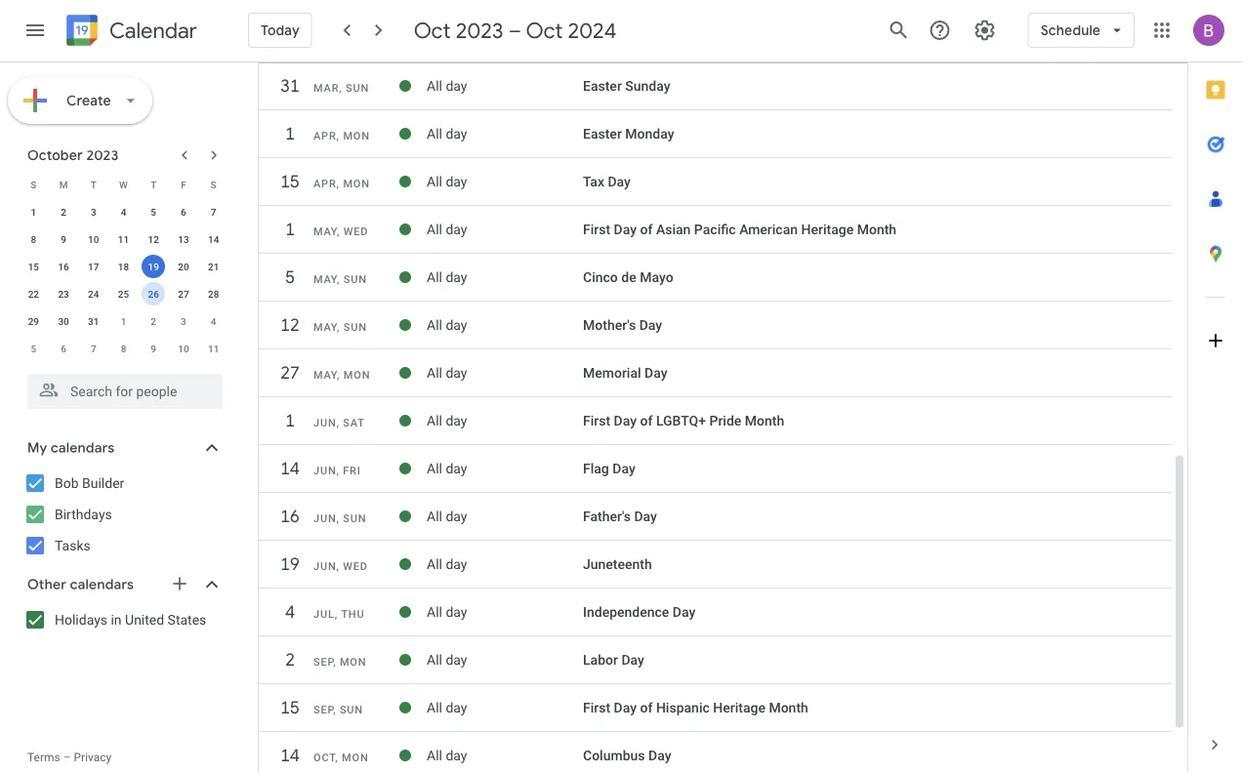Task type: describe. For each thing, give the bounding box(es) containing it.
my
[[27, 439, 47, 457]]

first day of hispanic heritage month
[[583, 700, 808, 716]]

mon for 27
[[344, 369, 370, 381]]

1 link for first day of lgbtq+ pride month
[[272, 403, 308, 438]]

6 inside 'element'
[[61, 343, 66, 354]]

19, today element
[[142, 255, 165, 278]]

first for first day of asian pacific american heritage month
[[583, 221, 610, 238]]

memorial day button
[[583, 365, 667, 381]]

, for cinco de mayo
[[337, 273, 340, 286]]

24
[[88, 288, 99, 300]]

create button
[[8, 77, 152, 124]]

26 element
[[142, 282, 165, 306]]

21 element
[[202, 255, 225, 278]]

1 link for first day of asian pacific american heritage month
[[272, 212, 308, 247]]

all day for first day of lgbtq+ pride month
[[427, 413, 467, 429]]

1 down 25 element
[[121, 315, 126, 327]]

0 vertical spatial 2
[[61, 206, 66, 218]]

terms
[[27, 751, 60, 765]]

bob builder
[[55, 475, 124, 491]]

hispanic
[[656, 700, 710, 716]]

1 horizontal spatial 3
[[181, 315, 186, 327]]

pacific
[[694, 221, 736, 238]]

16 for the 16 element
[[58, 261, 69, 272]]

all day cell for first day of hispanic heritage month
[[427, 692, 583, 724]]

23
[[58, 288, 69, 300]]

cinco
[[583, 269, 618, 285]]

all day cell for first day of asian pacific american heritage month
[[427, 214, 583, 245]]

first day of asian pacific american heritage month
[[583, 221, 896, 238]]

day for first day of lgbtq+ pride month
[[446, 413, 467, 429]]

all day for labor day
[[427, 652, 467, 668]]

monday
[[625, 126, 674, 142]]

today button
[[248, 7, 312, 54]]

calendar heading
[[105, 17, 197, 44]]

20
[[178, 261, 189, 272]]

jun for 14
[[313, 465, 336, 477]]

today
[[261, 21, 299, 39]]

easter sunday button
[[583, 78, 670, 94]]

columbus
[[583, 748, 645, 764]]

wed for 19
[[343, 560, 368, 573]]

all day cell for tax day
[[427, 166, 583, 197]]

4 link
[[272, 595, 308, 630]]

all for labor day
[[427, 652, 442, 668]]

, for first day of lgbtq+ pride month
[[336, 417, 340, 429]]

independence day
[[583, 604, 696, 620]]

27 for the 27 link
[[279, 362, 299, 384]]

15 for first
[[279, 697, 299, 719]]

labor day button
[[583, 652, 644, 668]]

9 inside november 9 element
[[151, 343, 156, 354]]

row containing 5
[[19, 335, 228, 362]]

other calendars
[[27, 576, 134, 594]]

, for independence day
[[335, 608, 338, 621]]

all day for easter sunday
[[427, 78, 467, 94]]

, for easter sunday
[[339, 82, 342, 94]]

november 2 element
[[142, 310, 165, 333]]

cinco de mayo
[[583, 269, 673, 285]]

cinco de mayo button
[[583, 269, 673, 285]]

other
[[27, 576, 67, 594]]

may , mon
[[313, 369, 370, 381]]

2 link
[[272, 642, 308, 678]]

all day cell for easter monday
[[427, 118, 583, 149]]

14 row group
[[259, 738, 1172, 773]]

november 6 element
[[52, 337, 75, 360]]

5 for the 5 link
[[284, 266, 294, 289]]

october
[[27, 146, 83, 164]]

all day cell for first day of lgbtq+ pride month
[[427, 405, 583, 436]]

sun for 12
[[344, 321, 367, 333]]

my calendars
[[27, 439, 115, 457]]

november 5 element
[[22, 337, 45, 360]]

14 inside row
[[208, 233, 219, 245]]

all day for memorial day
[[427, 365, 467, 381]]

16 for 16 'link' at the left
[[279, 505, 299, 528]]

all day for flag day
[[427, 461, 467, 477]]

de
[[621, 269, 636, 285]]

10 for 10 element
[[88, 233, 99, 245]]

19 link
[[272, 547, 308, 582]]

all day for mother's day
[[427, 317, 467, 333]]

1 horizontal spatial 5
[[151, 206, 156, 218]]

day for first day of lgbtq+ pride month
[[614, 413, 637, 429]]

2 row
[[259, 642, 1172, 687]]

, for first day of asian pacific american heritage month
[[337, 226, 340, 238]]

all day cell for father's day
[[427, 501, 583, 532]]

united
[[125, 612, 164, 628]]

2024
[[568, 17, 617, 44]]

settings menu image
[[973, 19, 997, 42]]

0 vertical spatial 8
[[31, 233, 36, 245]]

day for tax day
[[608, 174, 631, 190]]

easter monday button
[[583, 126, 674, 142]]

row containing 15
[[19, 253, 228, 280]]

first day of lgbtq+ pride month
[[583, 413, 784, 429]]

5 row
[[259, 260, 1172, 305]]

month for 1
[[745, 413, 784, 429]]

october 2023
[[27, 146, 119, 164]]

first day of asian pacific american heritage month button
[[583, 221, 896, 238]]

jun , sun
[[313, 513, 366, 525]]

add other calendars image
[[170, 574, 189, 594]]

1 horizontal spatial heritage
[[801, 221, 854, 238]]

31 for 31 element
[[88, 315, 99, 327]]

holidays in united states
[[55, 612, 206, 628]]

4 row
[[259, 595, 1172, 640]]

19 row
[[259, 547, 1172, 592]]

14 link for flag
[[272, 451, 308, 486]]

day for mother's day
[[639, 317, 662, 333]]

lgbtq+
[[656, 413, 706, 429]]

apr for 15
[[313, 178, 336, 190]]

all day cell for flag day
[[427, 453, 583, 484]]

0 vertical spatial 3
[[91, 206, 96, 218]]

21
[[208, 261, 219, 272]]

all for juneteenth
[[427, 556, 442, 572]]

easter monday
[[583, 126, 674, 142]]

2 s from the left
[[211, 179, 216, 190]]

easter sunday
[[583, 78, 670, 94]]

first day of lgbtq+ pride month button
[[583, 413, 784, 429]]

father's day button
[[583, 508, 657, 525]]

father's
[[583, 508, 631, 525]]

support image
[[928, 19, 952, 42]]

26
[[148, 288, 159, 300]]

sunday
[[625, 78, 670, 94]]

31 row
[[259, 68, 1172, 113]]

jun for 19
[[313, 560, 336, 573]]

month for 15
[[769, 700, 808, 716]]

apr , mon for 1
[[313, 130, 370, 142]]

row containing 8
[[19, 226, 228, 253]]

oct , mon
[[313, 752, 369, 764]]

november 1 element
[[112, 310, 135, 333]]

may , wed
[[313, 226, 368, 238]]

15 inside row
[[28, 261, 39, 272]]

27 link
[[272, 355, 308, 391]]

day for easter sunday
[[446, 78, 467, 94]]

calendars for other calendars
[[70, 576, 134, 594]]

terms link
[[27, 751, 60, 765]]

terms – privacy
[[27, 751, 112, 765]]

row containing 22
[[19, 280, 228, 308]]

apr for 1
[[313, 130, 336, 142]]

may for 27
[[313, 369, 337, 381]]

all day cell for independence day
[[427, 597, 583, 628]]

jun , fri
[[313, 465, 361, 477]]

bob
[[55, 475, 79, 491]]

main drawer image
[[23, 19, 47, 42]]

0 horizontal spatial heritage
[[713, 700, 765, 716]]

2 t from the left
[[151, 179, 156, 190]]

12 element
[[142, 228, 165, 251]]

day for first day of hispanic heritage month
[[614, 700, 637, 716]]

all day cell for juneteenth
[[427, 549, 583, 580]]

privacy
[[74, 751, 112, 765]]

jun , sat
[[313, 417, 365, 429]]

13 element
[[172, 228, 195, 251]]

all day for tax day
[[427, 174, 467, 190]]

1 t from the left
[[91, 179, 96, 190]]

memorial
[[583, 365, 641, 381]]

14 element
[[202, 228, 225, 251]]

memorial day
[[583, 365, 667, 381]]

all day cell for memorial day
[[427, 357, 583, 389]]

mon for 14
[[342, 752, 369, 764]]

holidays
[[55, 612, 107, 628]]

15 element
[[22, 255, 45, 278]]

mar , sun
[[313, 82, 369, 94]]

0 horizontal spatial 4
[[121, 206, 126, 218]]

may for 12
[[313, 321, 337, 333]]

23 element
[[52, 282, 75, 306]]

sep for 15
[[313, 704, 333, 716]]

10 element
[[82, 228, 105, 251]]

2 for the 'november 2' element
[[151, 315, 156, 327]]

row containing 1
[[19, 198, 228, 226]]

all for tax day
[[427, 174, 442, 190]]

13
[[178, 233, 189, 245]]

may , sun for 12
[[313, 321, 367, 333]]

november 9 element
[[142, 337, 165, 360]]

, for tax day
[[336, 178, 340, 190]]

27 row
[[259, 355, 1172, 400]]

all day for first day of hispanic heritage month
[[427, 700, 467, 716]]

columbus day
[[583, 748, 671, 764]]

columbus day button
[[583, 748, 671, 764]]

calendar element
[[62, 11, 197, 54]]

juneteenth button
[[583, 556, 652, 572]]

28
[[208, 288, 219, 300]]

14 for columbus
[[279, 745, 299, 767]]

my calendars button
[[4, 433, 242, 464]]

2 1 row from the top
[[259, 212, 1172, 257]]

independence day button
[[583, 604, 696, 620]]

day for labor day
[[446, 652, 467, 668]]

f
[[181, 179, 186, 190]]

mon for 15
[[343, 178, 370, 190]]

1 s from the left
[[31, 179, 36, 190]]

1 vertical spatial 7
[[91, 343, 96, 354]]

november 11 element
[[202, 337, 225, 360]]

tax day button
[[583, 174, 631, 190]]

thu
[[341, 608, 365, 621]]

day for first day of asian pacific american heritage month
[[446, 221, 467, 238]]

day for columbus day
[[446, 748, 467, 764]]

5 link
[[272, 260, 308, 295]]

4 for 4 link
[[284, 601, 294, 623]]

17 element
[[82, 255, 105, 278]]

0 vertical spatial –
[[508, 17, 521, 44]]

12 for 12 element
[[148, 233, 159, 245]]



Task type: locate. For each thing, give the bounding box(es) containing it.
1 horizontal spatial 11
[[208, 343, 219, 354]]

1 link down 31 link
[[272, 116, 308, 151]]

, inside 5 row
[[337, 273, 340, 286]]

may for 1
[[313, 226, 337, 238]]

sun
[[346, 82, 369, 94], [344, 273, 367, 286], [344, 321, 367, 333], [343, 513, 366, 525], [340, 704, 363, 716]]

6 all from the top
[[427, 317, 442, 333]]

1 vertical spatial 2
[[151, 315, 156, 327]]

2023 for oct
[[456, 17, 503, 44]]

3 all day from the top
[[427, 174, 467, 190]]

day for first day of hispanic heritage month
[[446, 700, 467, 716]]

november 8 element
[[112, 337, 135, 360]]

2 vertical spatial month
[[769, 700, 808, 716]]

13 all day from the top
[[427, 652, 467, 668]]

1 up the 5 link
[[284, 218, 294, 241]]

1 row up 5 row
[[259, 212, 1172, 257]]

asian
[[656, 221, 691, 238]]

day inside 4 row
[[446, 604, 467, 620]]

sun up may , mon on the top left
[[344, 321, 367, 333]]

19 up the 26 at the top left of the page
[[148, 261, 159, 272]]

all day
[[427, 78, 467, 94], [427, 126, 467, 142], [427, 174, 467, 190], [427, 221, 467, 238], [427, 269, 467, 285], [427, 317, 467, 333], [427, 365, 467, 381], [427, 413, 467, 429], [427, 461, 467, 477], [427, 508, 467, 525], [427, 556, 467, 572], [427, 604, 467, 620], [427, 652, 467, 668], [427, 700, 467, 716], [427, 748, 467, 764]]

6
[[181, 206, 186, 218], [61, 343, 66, 354]]

all day for independence day
[[427, 604, 467, 620]]

mon down thu
[[340, 656, 366, 668]]

25 element
[[112, 282, 135, 306]]

9 day from the top
[[446, 461, 467, 477]]

day for columbus day
[[648, 748, 671, 764]]

1 vertical spatial 1 row
[[259, 212, 1172, 257]]

5 inside 'element'
[[31, 343, 36, 354]]

15 row up 'pacific'
[[259, 164, 1172, 209]]

1 vertical spatial 16
[[279, 505, 299, 528]]

5 all day from the top
[[427, 269, 467, 285]]

16 inside 'link'
[[279, 505, 299, 528]]

1 15 row from the top
[[259, 164, 1172, 209]]

6 down 30 element
[[61, 343, 66, 354]]

birthdays
[[55, 506, 112, 522]]

1 horizontal spatial 6
[[181, 206, 186, 218]]

all day cell inside 27 row
[[427, 357, 583, 389]]

0 vertical spatial 2023
[[456, 17, 503, 44]]

jun inside the 1 row
[[313, 417, 336, 429]]

0 horizontal spatial 2023
[[86, 146, 119, 164]]

1 link down the 27 link
[[272, 403, 308, 438]]

0 vertical spatial sep
[[313, 656, 333, 668]]

14 link
[[272, 451, 308, 486], [272, 738, 308, 773]]

day down 19 row
[[673, 604, 696, 620]]

1 vertical spatial 14 row
[[259, 738, 1172, 773]]

all day cell for cinco de mayo
[[427, 262, 583, 293]]

0 vertical spatial 14 link
[[272, 451, 308, 486]]

all for easter monday
[[427, 126, 442, 142]]

2 15 row from the top
[[259, 690, 1172, 735]]

2 vertical spatial 1 row
[[259, 403, 1172, 448]]

jun
[[313, 417, 336, 429], [313, 465, 336, 477], [313, 513, 336, 525], [313, 560, 336, 573]]

30 element
[[52, 310, 75, 333]]

create
[[66, 92, 111, 109]]

calendar
[[109, 17, 197, 44]]

19 for 19, today element at the top of page
[[148, 261, 159, 272]]

1 for first day of asian pacific american heritage month
[[284, 218, 294, 241]]

easter inside the 31 "row"
[[583, 78, 622, 94]]

9 up the 16 element
[[61, 233, 66, 245]]

calendars up bob builder
[[51, 439, 115, 457]]

day inside 2 row
[[446, 652, 467, 668]]

all day inside 27 row
[[427, 365, 467, 381]]

2 horizontal spatial 4
[[284, 601, 294, 623]]

18 element
[[112, 255, 135, 278]]

1 vertical spatial 15 row
[[259, 690, 1172, 735]]

all day cell inside 4 row
[[427, 597, 583, 628]]

all day for cinco de mayo
[[427, 269, 467, 285]]

12 row
[[259, 308, 1172, 352]]

other calendars button
[[4, 569, 242, 601]]

1 15 link from the top
[[272, 164, 308, 199]]

4 all day cell from the top
[[427, 214, 583, 245]]

, for columbus day
[[335, 752, 338, 764]]

day inside 4 row
[[673, 604, 696, 620]]

1 horizontal spatial 8
[[121, 343, 126, 354]]

2 down 4 link
[[284, 649, 294, 671]]

may inside 27 row
[[313, 369, 337, 381]]

sun inside the 31 "row"
[[346, 82, 369, 94]]

13 day from the top
[[446, 652, 467, 668]]

5 inside row
[[284, 266, 294, 289]]

jun inside 19 row
[[313, 560, 336, 573]]

19 inside "link"
[[279, 553, 299, 576]]

0 horizontal spatial 27
[[178, 288, 189, 300]]

all inside 2 row
[[427, 652, 442, 668]]

24 element
[[82, 282, 105, 306]]

2 up november 9 element
[[151, 315, 156, 327]]

7 day from the top
[[446, 365, 467, 381]]

apr , mon
[[313, 130, 370, 142], [313, 178, 370, 190]]

day up columbus day "button"
[[614, 700, 637, 716]]

all day inside 16 row
[[427, 508, 467, 525]]

31 element
[[82, 310, 105, 333]]

day inside 16 row
[[634, 508, 657, 525]]

mon inside 2 row
[[340, 656, 366, 668]]

first up flag
[[583, 413, 610, 429]]

3 up 10 element
[[91, 206, 96, 218]]

2 all day cell from the top
[[427, 118, 583, 149]]

15 day from the top
[[446, 748, 467, 764]]

0 vertical spatial 5
[[151, 206, 156, 218]]

first for first day of hispanic heritage month
[[583, 700, 610, 716]]

1 vertical spatial heritage
[[713, 700, 765, 716]]

may inside 5 row
[[313, 273, 337, 286]]

easter
[[583, 78, 622, 94], [583, 126, 622, 142]]

5 all day cell from the top
[[427, 262, 583, 293]]

all inside the 31 "row"
[[427, 78, 442, 94]]

7 all day from the top
[[427, 365, 467, 381]]

mayo
[[640, 269, 673, 285]]

first
[[583, 221, 610, 238], [583, 413, 610, 429], [583, 700, 610, 716]]

jun inside 14 row
[[313, 465, 336, 477]]

12 day from the top
[[446, 604, 467, 620]]

heritage down 2 row
[[713, 700, 765, 716]]

12 for 12 link on the top
[[279, 314, 299, 336]]

2 vertical spatial first
[[583, 700, 610, 716]]

sun inside 12 "row"
[[344, 321, 367, 333]]

all day cell inside 2 row
[[427, 644, 583, 676]]

jun right "19" "link"
[[313, 560, 336, 573]]

31 inside 31 link
[[279, 75, 299, 97]]

row containing s
[[19, 171, 228, 198]]

19 for "19" "link"
[[279, 553, 299, 576]]

all day for first day of asian pacific american heritage month
[[427, 221, 467, 238]]

0 vertical spatial 15 link
[[272, 164, 308, 199]]

11 up the 18
[[118, 233, 129, 245]]

1 wed from the top
[[344, 226, 368, 238]]

day inside 14 row group
[[648, 748, 671, 764]]

8 day from the top
[[446, 413, 467, 429]]

all day cell for mother's day
[[427, 310, 583, 341]]

14 for flag
[[279, 457, 299, 480]]

all day inside 14 row group
[[427, 748, 467, 764]]

1 row
[[259, 116, 1172, 161], [259, 212, 1172, 257], [259, 403, 1172, 448]]

day inside 27 row
[[446, 365, 467, 381]]

4 down 28 element on the left
[[211, 315, 216, 327]]

day inside 12 "row"
[[446, 317, 467, 333]]

0 horizontal spatial 11
[[118, 233, 129, 245]]

1 link up the 5 link
[[272, 212, 308, 247]]

0 horizontal spatial 5
[[31, 343, 36, 354]]

calendars up in
[[70, 576, 134, 594]]

all day inside 19 row
[[427, 556, 467, 572]]

all inside 19 row
[[427, 556, 442, 572]]

31
[[279, 75, 299, 97], [88, 315, 99, 327]]

mother's day button
[[583, 317, 662, 333]]

0 horizontal spatial 16
[[58, 261, 69, 272]]

, for juneteenth
[[336, 560, 340, 573]]

all day cell
[[427, 70, 583, 102], [427, 118, 583, 149], [427, 166, 583, 197], [427, 214, 583, 245], [427, 262, 583, 293], [427, 310, 583, 341], [427, 357, 583, 389], [427, 405, 583, 436], [427, 453, 583, 484], [427, 501, 583, 532], [427, 549, 583, 580], [427, 597, 583, 628], [427, 644, 583, 676], [427, 692, 583, 724], [427, 740, 583, 771]]

all
[[427, 78, 442, 94], [427, 126, 442, 142], [427, 174, 442, 190], [427, 221, 442, 238], [427, 269, 442, 285], [427, 317, 442, 333], [427, 365, 442, 381], [427, 413, 442, 429], [427, 461, 442, 477], [427, 508, 442, 525], [427, 556, 442, 572], [427, 604, 442, 620], [427, 652, 442, 668], [427, 700, 442, 716], [427, 748, 442, 764]]

1 may from the top
[[313, 226, 337, 238]]

sun for 31
[[346, 82, 369, 94]]

day inside the 31 "row"
[[446, 78, 467, 94]]

11 for the november 11 element
[[208, 343, 219, 354]]

16 up 23
[[58, 261, 69, 272]]

sun inside 16 row
[[343, 513, 366, 525]]

day right the father's
[[634, 508, 657, 525]]

day for memorial day
[[446, 365, 467, 381]]

2 1 link from the top
[[272, 212, 308, 247]]

1 vertical spatial month
[[745, 413, 784, 429]]

2 vertical spatial of
[[640, 700, 653, 716]]

15 all day cell from the top
[[427, 740, 583, 771]]

0 vertical spatial wed
[[344, 226, 368, 238]]

schedule
[[1041, 21, 1100, 39]]

0 vertical spatial 15 row
[[259, 164, 1172, 209]]

2 inside 2 "link"
[[284, 649, 294, 671]]

jul
[[313, 608, 335, 621]]

my calendars list
[[4, 468, 242, 561]]

oct inside 14 row
[[313, 752, 335, 764]]

2 14 link from the top
[[272, 738, 308, 773]]

first day of hispanic heritage month button
[[583, 700, 808, 716]]

0 horizontal spatial oct
[[313, 752, 335, 764]]

2 of from the top
[[640, 413, 653, 429]]

6 up 13 'element'
[[181, 206, 186, 218]]

may , sun inside 5 row
[[313, 273, 367, 286]]

day for father's day
[[634, 508, 657, 525]]

19 down 16 'link' at the left
[[279, 553, 299, 576]]

row containing 29
[[19, 308, 228, 335]]

day for independence day
[[673, 604, 696, 620]]

1 vertical spatial wed
[[343, 560, 368, 573]]

1 vertical spatial 11
[[208, 343, 219, 354]]

calendars for my calendars
[[51, 439, 115, 457]]

1 vertical spatial 12
[[279, 314, 299, 336]]

10
[[88, 233, 99, 245], [178, 343, 189, 354]]

, inside 12 "row"
[[337, 321, 340, 333]]

mon down mar , sun
[[343, 130, 370, 142]]

sun inside 5 row
[[344, 273, 367, 286]]

may , sun up may , mon on the top left
[[313, 321, 367, 333]]

all day inside 2 row
[[427, 652, 467, 668]]

1 vertical spatial 8
[[121, 343, 126, 354]]

tax
[[583, 174, 604, 190]]

14 day from the top
[[446, 700, 467, 716]]

1 vertical spatial apr
[[313, 178, 336, 190]]

1 first from the top
[[583, 221, 610, 238]]

0 horizontal spatial s
[[31, 179, 36, 190]]

12 inside row
[[148, 233, 159, 245]]

heritage right american
[[801, 221, 854, 238]]

sun down fri
[[343, 513, 366, 525]]

,
[[339, 82, 342, 94], [336, 130, 340, 142], [336, 178, 340, 190], [337, 226, 340, 238], [337, 273, 340, 286], [337, 321, 340, 333], [337, 369, 340, 381], [336, 417, 340, 429], [336, 465, 340, 477], [336, 513, 340, 525], [336, 560, 340, 573], [335, 608, 338, 621], [333, 656, 336, 668], [333, 704, 336, 716], [335, 752, 338, 764]]

, inside the 31 "row"
[[339, 82, 342, 94]]

all day for father's day
[[427, 508, 467, 525]]

mon inside 14 row
[[342, 752, 369, 764]]

all day cell for labor day
[[427, 644, 583, 676]]

, inside 14 row group
[[335, 752, 338, 764]]

14 link left oct , mon at the bottom left of the page
[[272, 738, 308, 773]]

in
[[111, 612, 122, 628]]

0 vertical spatial 14 row
[[259, 451, 1172, 496]]

7
[[211, 206, 216, 218], [91, 343, 96, 354]]

3 1 link from the top
[[272, 403, 308, 438]]

2 first from the top
[[583, 413, 610, 429]]

s left the m
[[31, 179, 36, 190]]

15 down 2 "link"
[[279, 697, 299, 719]]

28 element
[[202, 282, 225, 306]]

0 vertical spatial 1 row
[[259, 116, 1172, 161]]

7 up 14 element
[[211, 206, 216, 218]]

9 all day cell from the top
[[427, 453, 583, 484]]

7 all day cell from the top
[[427, 357, 583, 389]]

easter for 31
[[583, 78, 622, 94]]

may , sun down may , wed
[[313, 273, 367, 286]]

day down memorial day button
[[614, 413, 637, 429]]

0 vertical spatial 6
[[181, 206, 186, 218]]

all inside 5 row
[[427, 269, 442, 285]]

12 all day from the top
[[427, 604, 467, 620]]

1 all day from the top
[[427, 78, 467, 94]]

27 down 20 on the top left of the page
[[178, 288, 189, 300]]

0 vertical spatial 14
[[208, 233, 219, 245]]

15 link down 2 "link"
[[272, 690, 308, 725]]

14 all day cell from the top
[[427, 692, 583, 724]]

12 up 19, today element at the top of page
[[148, 233, 159, 245]]

day inside 5 row
[[446, 269, 467, 285]]

all day cell inside 12 "row"
[[427, 310, 583, 341]]

1 horizontal spatial 31
[[279, 75, 299, 97]]

14 left oct , mon at the bottom left of the page
[[279, 745, 299, 767]]

31 for 31 link
[[279, 75, 299, 97]]

, inside 19 row
[[336, 560, 340, 573]]

1 easter from the top
[[583, 78, 622, 94]]

14 up 16 'link' at the left
[[279, 457, 299, 480]]

day right flag
[[612, 461, 635, 477]]

15 up the 5 link
[[279, 170, 299, 193]]

27 inside row
[[279, 362, 299, 384]]

5 day from the top
[[446, 269, 467, 285]]

first down tax
[[583, 221, 610, 238]]

2 vertical spatial 4
[[284, 601, 294, 623]]

november 3 element
[[172, 310, 195, 333]]

10 up 17
[[88, 233, 99, 245]]

1 vertical spatial calendars
[[70, 576, 134, 594]]

3 down 27 element
[[181, 315, 186, 327]]

all inside 12 "row"
[[427, 317, 442, 333]]

mother's
[[583, 317, 636, 333]]

all day cell inside the 31 "row"
[[427, 70, 583, 102]]

1 14 row from the top
[[259, 451, 1172, 496]]

all for cinco de mayo
[[427, 269, 442, 285]]

2 inside the 'november 2' element
[[151, 315, 156, 327]]

16 row
[[259, 499, 1172, 544]]

tab list
[[1188, 62, 1242, 718]]

month inside 15 row
[[769, 700, 808, 716]]

states
[[168, 612, 206, 628]]

10 all day cell from the top
[[427, 501, 583, 532]]

of for hispanic
[[640, 700, 653, 716]]

2 apr , mon from the top
[[313, 178, 370, 190]]

1 link for easter monday
[[272, 116, 308, 151]]

, inside 2 row
[[333, 656, 336, 668]]

8 all day cell from the top
[[427, 405, 583, 436]]

11 all from the top
[[427, 556, 442, 572]]

all day for juneteenth
[[427, 556, 467, 572]]

19
[[148, 261, 159, 272], [279, 553, 299, 576]]

10 down november 3 element
[[178, 343, 189, 354]]

day inside 14 row group
[[446, 748, 467, 764]]

0 horizontal spatial 3
[[91, 206, 96, 218]]

sun inside 15 row
[[340, 704, 363, 716]]

2 may from the top
[[313, 273, 337, 286]]

wed inside 19 row
[[343, 560, 368, 573]]

mar
[[313, 82, 339, 94]]

, for labor day
[[333, 656, 336, 668]]

labor day
[[583, 652, 644, 668]]

row
[[19, 171, 228, 198], [19, 198, 228, 226], [19, 226, 228, 253], [19, 253, 228, 280], [19, 280, 228, 308], [19, 308, 228, 335], [19, 335, 228, 362], [259, 771, 1172, 773]]

2 day from the top
[[446, 126, 467, 142]]

10 day from the top
[[446, 508, 467, 525]]

1 vertical spatial apr , mon
[[313, 178, 370, 190]]

6 all day cell from the top
[[427, 310, 583, 341]]

0 vertical spatial heritage
[[801, 221, 854, 238]]

1 of from the top
[[640, 221, 653, 238]]

all for first day of lgbtq+ pride month
[[427, 413, 442, 429]]

2 all from the top
[[427, 126, 442, 142]]

0 vertical spatial 7
[[211, 206, 216, 218]]

15 up 22
[[28, 261, 39, 272]]

day inside 19 row
[[446, 556, 467, 572]]

easter left sunday
[[583, 78, 622, 94]]

27 down 12 link on the top
[[279, 362, 299, 384]]

sep right 2 "link"
[[313, 656, 333, 668]]

1
[[284, 123, 294, 145], [31, 206, 36, 218], [284, 218, 294, 241], [121, 315, 126, 327], [284, 410, 294, 432]]

2 apr from the top
[[313, 178, 336, 190]]

4
[[121, 206, 126, 218], [211, 315, 216, 327], [284, 601, 294, 623]]

all day cell inside 16 row
[[427, 501, 583, 532]]

8 up the 15 element
[[31, 233, 36, 245]]

1 all from the top
[[427, 78, 442, 94]]

1 horizontal spatial 12
[[279, 314, 299, 336]]

2023 for october
[[86, 146, 119, 164]]

flag day button
[[583, 461, 635, 477]]

12 all from the top
[[427, 604, 442, 620]]

7 all from the top
[[427, 365, 442, 381]]

8 down november 1 element
[[121, 343, 126, 354]]

12 all day cell from the top
[[427, 597, 583, 628]]

31 down 24 at the top of page
[[88, 315, 99, 327]]

1 vertical spatial 4
[[211, 315, 216, 327]]

Search for people text field
[[39, 374, 211, 409]]

0 vertical spatial 27
[[178, 288, 189, 300]]

labor
[[583, 652, 618, 668]]

all inside 14 row group
[[427, 748, 442, 764]]

day up 'cinco de mayo' "button" at top
[[614, 221, 637, 238]]

all day for columbus day
[[427, 748, 467, 764]]

sep , mon
[[313, 656, 366, 668]]

1 link
[[272, 116, 308, 151], [272, 212, 308, 247], [272, 403, 308, 438]]

0 horizontal spatial 8
[[31, 233, 36, 245]]

may inside 12 "row"
[[313, 321, 337, 333]]

all for independence day
[[427, 604, 442, 620]]

day right tax
[[608, 174, 631, 190]]

day right columbus
[[648, 748, 671, 764]]

tasks
[[55, 538, 91, 554]]

may
[[313, 226, 337, 238], [313, 273, 337, 286], [313, 321, 337, 333], [313, 369, 337, 381]]

4 jun from the top
[[313, 560, 336, 573]]

all inside 27 row
[[427, 365, 442, 381]]

1 horizontal spatial 16
[[279, 505, 299, 528]]

m
[[59, 179, 68, 190]]

, inside 4 row
[[335, 608, 338, 621]]

1 horizontal spatial 2
[[151, 315, 156, 327]]

sep inside 2 row
[[313, 656, 333, 668]]

apr
[[313, 130, 336, 142], [313, 178, 336, 190]]

15 row up 14 row group
[[259, 690, 1172, 735]]

row down 25 element
[[19, 308, 228, 335]]

1 vertical spatial easter
[[583, 126, 622, 142]]

11 all day from the top
[[427, 556, 467, 572]]

14
[[208, 233, 219, 245], [279, 457, 299, 480], [279, 745, 299, 767]]

22
[[28, 288, 39, 300]]

apr down mar
[[313, 130, 336, 142]]

10 all from the top
[[427, 508, 442, 525]]

1 vertical spatial 14 link
[[272, 738, 308, 773]]

2 sep from the top
[[313, 704, 333, 716]]

4 for november 4 element
[[211, 315, 216, 327]]

mon inside 27 row
[[344, 369, 370, 381]]

sun right mar
[[346, 82, 369, 94]]

27
[[178, 288, 189, 300], [279, 362, 299, 384]]

heritage
[[801, 221, 854, 238], [713, 700, 765, 716]]

day inside 12 "row"
[[639, 317, 662, 333]]

11 day from the top
[[446, 556, 467, 572]]

16 inside october 2023 grid
[[58, 261, 69, 272]]

14 link for columbus
[[272, 738, 308, 773]]

1 all day cell from the top
[[427, 70, 583, 102]]

of left hispanic
[[640, 700, 653, 716]]

0 vertical spatial easter
[[583, 78, 622, 94]]

2 horizontal spatial oct
[[526, 17, 563, 44]]

1 1 link from the top
[[272, 116, 308, 151]]

27 inside row
[[178, 288, 189, 300]]

all for mother's day
[[427, 317, 442, 333]]

jul , thu
[[313, 608, 365, 621]]

3 jun from the top
[[313, 513, 336, 525]]

0 vertical spatial apr
[[313, 130, 336, 142]]

15 all day from the top
[[427, 748, 467, 764]]

1 vertical spatial –
[[63, 751, 71, 765]]

1 down 31 link
[[284, 123, 294, 145]]

juneteenth
[[583, 556, 652, 572]]

day right 'labor'
[[621, 652, 644, 668]]

jun left sat
[[313, 417, 336, 429]]

jun left fri
[[313, 465, 336, 477]]

None search field
[[0, 366, 242, 409]]

1 sep from the top
[[313, 656, 333, 668]]

14 all from the top
[[427, 700, 442, 716]]

1 row down the 31 "row"
[[259, 116, 1172, 161]]

3 of from the top
[[640, 700, 653, 716]]

of left lgbtq+
[[640, 413, 653, 429]]

1 vertical spatial 3
[[181, 315, 186, 327]]

1 down the 27 link
[[284, 410, 294, 432]]

15 row
[[259, 164, 1172, 209], [259, 690, 1172, 735]]

14 row
[[259, 451, 1172, 496], [259, 738, 1172, 773]]

all inside 16 row
[[427, 508, 442, 525]]

calendars
[[51, 439, 115, 457], [70, 576, 134, 594]]

15 link for tax
[[272, 164, 308, 199]]

2 vertical spatial 2
[[284, 649, 294, 671]]

4 all day from the top
[[427, 221, 467, 238]]

11 down november 4 element
[[208, 343, 219, 354]]

sat
[[343, 417, 365, 429]]

1 horizontal spatial oct
[[414, 17, 451, 44]]

row group containing 1
[[19, 198, 228, 362]]

apr , mon up may , wed
[[313, 178, 370, 190]]

0 horizontal spatial t
[[91, 179, 96, 190]]

5
[[151, 206, 156, 218], [284, 266, 294, 289], [31, 343, 36, 354]]

1 horizontal spatial t
[[151, 179, 156, 190]]

11 element
[[112, 228, 135, 251]]

mother's day
[[583, 317, 662, 333]]

may , sun inside 12 "row"
[[313, 321, 367, 333]]

9 all day from the top
[[427, 461, 467, 477]]

19 inside cell
[[148, 261, 159, 272]]

2 vertical spatial 15
[[279, 697, 299, 719]]

8 all from the top
[[427, 413, 442, 429]]

day inside 2 row
[[621, 652, 644, 668]]

0 horizontal spatial 19
[[148, 261, 159, 272]]

jun inside 16 row
[[313, 513, 336, 525]]

all for flag day
[[427, 461, 442, 477]]

wed for 1
[[344, 226, 368, 238]]

all for easter sunday
[[427, 78, 442, 94]]

2 vertical spatial 1 link
[[272, 403, 308, 438]]

t right the m
[[91, 179, 96, 190]]

16 element
[[52, 255, 75, 278]]

, inside 16 row
[[336, 513, 340, 525]]

20 element
[[172, 255, 195, 278]]

all day cell inside 5 row
[[427, 262, 583, 293]]

row down w on the left
[[19, 198, 228, 226]]

2 wed from the top
[[343, 560, 368, 573]]

mon for 1
[[343, 130, 370, 142]]

november 4 element
[[202, 310, 225, 333]]

sun down may , wed
[[344, 273, 367, 286]]

4 inside row
[[284, 601, 294, 623]]

0 horizontal spatial 10
[[88, 233, 99, 245]]

31 left mar
[[279, 75, 299, 97]]

all day cell inside 19 row
[[427, 549, 583, 580]]

tax day
[[583, 174, 631, 190]]

15 link for first
[[272, 690, 308, 725]]

1 1 row from the top
[[259, 116, 1172, 161]]

t left f
[[151, 179, 156, 190]]

1 horizontal spatial 27
[[279, 362, 299, 384]]

1 vertical spatial 6
[[61, 343, 66, 354]]

10 all day from the top
[[427, 508, 467, 525]]

30
[[58, 315, 69, 327]]

w
[[119, 179, 128, 190]]

0 vertical spatial month
[[857, 221, 896, 238]]

– left 2024
[[508, 17, 521, 44]]

1 apr , mon from the top
[[313, 130, 370, 142]]

oct for oct 2023 – oct 2024
[[414, 17, 451, 44]]

1 vertical spatial 19
[[279, 553, 299, 576]]

all day cell inside 14 row group
[[427, 740, 583, 771]]

5 for november 5 'element'
[[31, 343, 36, 354]]

all for columbus day
[[427, 748, 442, 764]]

1 horizontal spatial 19
[[279, 553, 299, 576]]

, for easter monday
[[336, 130, 340, 142]]

sun for 16
[[343, 513, 366, 525]]

jun right 16 'link' at the left
[[313, 513, 336, 525]]

26 cell
[[139, 280, 168, 308]]

1 horizontal spatial 7
[[211, 206, 216, 218]]

31 inside 31 element
[[88, 315, 99, 327]]

9 all from the top
[[427, 461, 442, 477]]

0 horizontal spatial –
[[63, 751, 71, 765]]

oct for oct , mon
[[313, 752, 335, 764]]

14 row up 16 row
[[259, 451, 1172, 496]]

0 vertical spatial first
[[583, 221, 610, 238]]

14 link left the jun , fri
[[272, 451, 308, 486]]

day inside 16 row
[[446, 508, 467, 525]]

sep for 2
[[313, 656, 333, 668]]

sun for 15
[[340, 704, 363, 716]]

day for juneteenth
[[446, 556, 467, 572]]

mon up may , wed
[[343, 178, 370, 190]]

, inside 27 row
[[337, 369, 340, 381]]

1 vertical spatial 5
[[284, 266, 294, 289]]

27 element
[[172, 282, 195, 306]]

all day inside 12 "row"
[[427, 317, 467, 333]]

5 all from the top
[[427, 269, 442, 285]]

14 link inside row
[[272, 451, 308, 486]]

sep down the sep , mon at the bottom of the page
[[313, 704, 333, 716]]

privacy link
[[74, 751, 112, 765]]

day inside 27 row
[[645, 365, 667, 381]]

1 horizontal spatial 4
[[211, 315, 216, 327]]

5 down 29 element
[[31, 343, 36, 354]]

2 14 row from the top
[[259, 738, 1172, 773]]

2 jun from the top
[[313, 465, 336, 477]]

row down november 1 element
[[19, 335, 228, 362]]

jun , wed
[[313, 560, 368, 573]]

1 apr from the top
[[313, 130, 336, 142]]

jun for 1
[[313, 417, 336, 429]]

flag day
[[583, 461, 635, 477]]

1 horizontal spatial 9
[[151, 343, 156, 354]]

0 vertical spatial 4
[[121, 206, 126, 218]]

all day inside the 31 "row"
[[427, 78, 467, 94]]

4 up 11 element
[[121, 206, 126, 218]]

1 vertical spatial first
[[583, 413, 610, 429]]

31 link
[[272, 68, 308, 104]]

16 link
[[272, 499, 308, 534]]

–
[[508, 17, 521, 44], [63, 751, 71, 765]]

0 vertical spatial 12
[[148, 233, 159, 245]]

1 14 link from the top
[[272, 451, 308, 486]]

4 all from the top
[[427, 221, 442, 238]]

1 vertical spatial 2023
[[86, 146, 119, 164]]

0 horizontal spatial 9
[[61, 233, 66, 245]]

2 horizontal spatial 2
[[284, 649, 294, 671]]

3 all from the top
[[427, 174, 442, 190]]

t
[[91, 179, 96, 190], [151, 179, 156, 190]]

3 1 row from the top
[[259, 403, 1172, 448]]

0 horizontal spatial 7
[[91, 343, 96, 354]]

3 first from the top
[[583, 700, 610, 716]]

apr up may , wed
[[313, 178, 336, 190]]

2 all day from the top
[[427, 126, 467, 142]]

sun up oct , mon at the bottom left of the page
[[340, 704, 363, 716]]

15 all from the top
[[427, 748, 442, 764]]

of
[[640, 221, 653, 238], [640, 413, 653, 429], [640, 700, 653, 716]]

6 day from the top
[[446, 317, 467, 333]]

1 horizontal spatial 2023
[[456, 17, 503, 44]]

4 may from the top
[[313, 369, 337, 381]]

wed inside the 1 row
[[344, 226, 368, 238]]

all day inside 4 row
[[427, 604, 467, 620]]

3 may from the top
[[313, 321, 337, 333]]

14 inside row group
[[279, 745, 299, 767]]

day right memorial
[[645, 365, 667, 381]]

, for flag day
[[336, 465, 340, 477]]

, for memorial day
[[337, 369, 340, 381]]

3 day from the top
[[446, 174, 467, 190]]

0 vertical spatial 9
[[61, 233, 66, 245]]

all inside 4 row
[[427, 604, 442, 620]]

19 cell
[[139, 253, 168, 280]]

, for mother's day
[[337, 321, 340, 333]]

13 all day cell from the top
[[427, 644, 583, 676]]

0 vertical spatial apr , mon
[[313, 130, 370, 142]]

22 element
[[22, 282, 45, 306]]

– right terms
[[63, 751, 71, 765]]

day
[[446, 78, 467, 94], [446, 126, 467, 142], [446, 174, 467, 190], [446, 221, 467, 238], [446, 269, 467, 285], [446, 317, 467, 333], [446, 365, 467, 381], [446, 413, 467, 429], [446, 461, 467, 477], [446, 508, 467, 525], [446, 556, 467, 572], [446, 604, 467, 620], [446, 652, 467, 668], [446, 700, 467, 716], [446, 748, 467, 764]]

8 all day from the top
[[427, 413, 467, 429]]

pride
[[709, 413, 741, 429]]

2 easter from the top
[[583, 126, 622, 142]]

5 up 12 link on the top
[[284, 266, 294, 289]]

sun for 5
[[344, 273, 367, 286]]

all day inside 5 row
[[427, 269, 467, 285]]

row down first day of hispanic heritage month on the bottom
[[259, 771, 1172, 773]]

10 for november 10 element at left
[[178, 343, 189, 354]]

1 up the 15 element
[[31, 206, 36, 218]]

0 horizontal spatial 6
[[61, 343, 66, 354]]

november 7 element
[[82, 337, 105, 360]]

1 may , sun from the top
[[313, 273, 367, 286]]

1 vertical spatial 27
[[279, 362, 299, 384]]

american
[[739, 221, 798, 238]]

all day for easter monday
[[427, 126, 467, 142]]

all for memorial day
[[427, 365, 442, 381]]

sep , sun
[[313, 704, 363, 716]]

row up 18 element
[[19, 226, 228, 253]]

november 10 element
[[172, 337, 195, 360]]

1 day from the top
[[446, 78, 467, 94]]

day for labor day
[[621, 652, 644, 668]]

day for memorial day
[[645, 365, 667, 381]]

0 vertical spatial 10
[[88, 233, 99, 245]]

14 all day from the top
[[427, 700, 467, 716]]

apr , mon down mar , sun
[[313, 130, 370, 142]]

4 left jul
[[284, 601, 294, 623]]

day right mother's
[[639, 317, 662, 333]]

day for cinco de mayo
[[446, 269, 467, 285]]

row up 11 element
[[19, 171, 228, 198]]

all for first day of hispanic heritage month
[[427, 700, 442, 716]]

13 all from the top
[[427, 652, 442, 668]]

12 inside "row"
[[279, 314, 299, 336]]

all day cell for columbus day
[[427, 740, 583, 771]]

oct
[[414, 17, 451, 44], [526, 17, 563, 44], [313, 752, 335, 764]]

4 day from the top
[[446, 221, 467, 238]]

7 down 31 element
[[91, 343, 96, 354]]

5 up 12 element
[[151, 206, 156, 218]]

builder
[[82, 475, 124, 491]]

1 vertical spatial 15 link
[[272, 690, 308, 725]]

row group
[[19, 198, 228, 362]]

month
[[857, 221, 896, 238], [745, 413, 784, 429], [769, 700, 808, 716]]

1 jun from the top
[[313, 417, 336, 429]]

2
[[61, 206, 66, 218], [151, 315, 156, 327], [284, 649, 294, 671]]

may for 5
[[313, 273, 337, 286]]

independence
[[583, 604, 669, 620]]

12 link
[[272, 308, 308, 343]]

29 element
[[22, 310, 45, 333]]

october 2023 grid
[[19, 171, 228, 362]]

2 may , sun from the top
[[313, 321, 367, 333]]

0 vertical spatial calendars
[[51, 439, 115, 457]]



Task type: vqa. For each thing, say whether or not it's contained in the screenshot.
may , mon at the top of the page
yes



